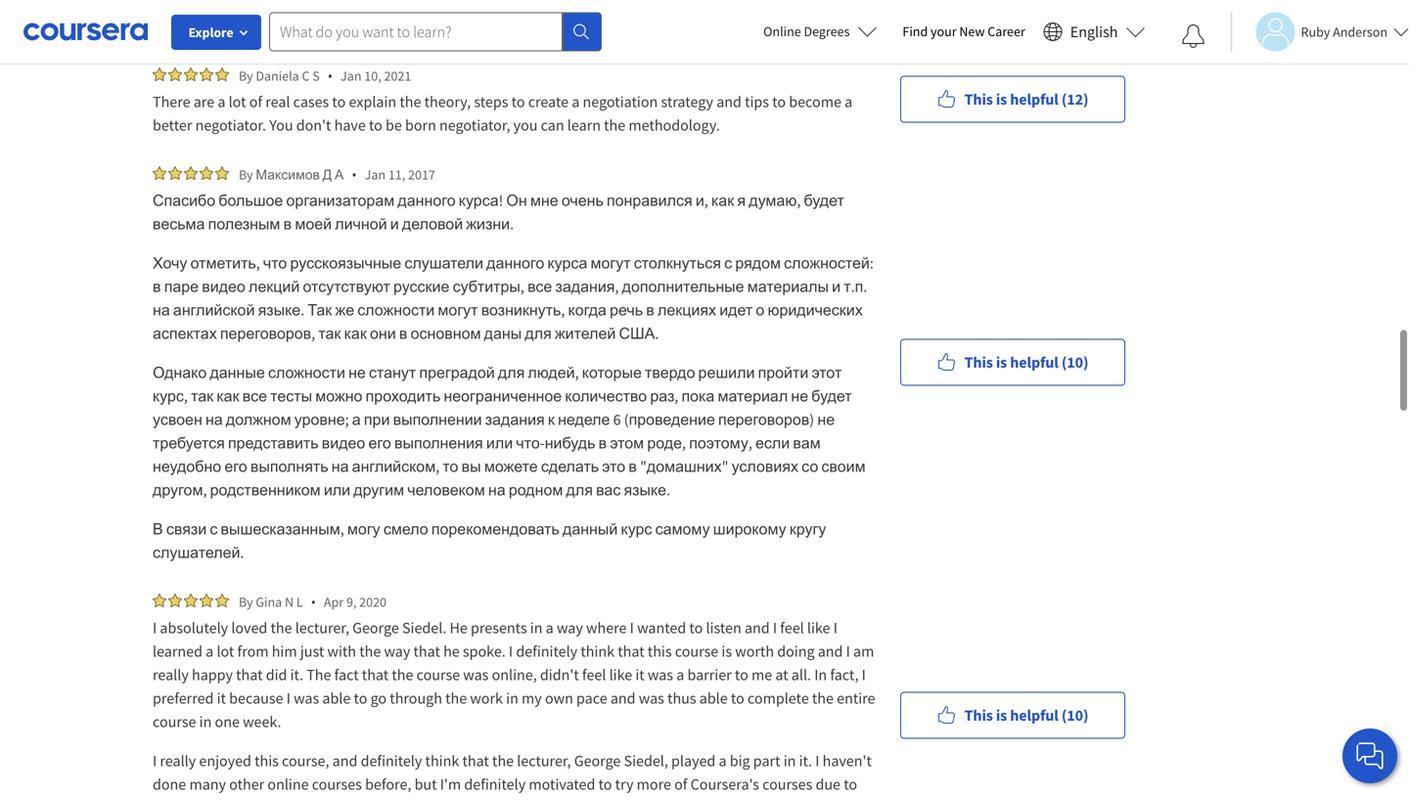 Task type: vqa. For each thing, say whether or not it's contained in the screenshot.
while
no



Task type: describe. For each thing, give the bounding box(es) containing it.
gina
[[256, 594, 282, 611]]

to up you
[[512, 92, 525, 112]]

i right fact,
[[862, 666, 866, 685]]

данный
[[563, 520, 618, 539]]

субтитры,
[[453, 277, 525, 297]]

be
[[386, 116, 402, 135]]

(10) for i really enjoyed this course, and definitely think that the lecturer, george siedel, played a big part in it. i haven't done many other online courses before, but i'm definitely motivated to try more of coursera's courses due t
[[1062, 706, 1089, 726]]

очень
[[562, 191, 604, 210]]

to left go
[[354, 689, 367, 709]]

explore button
[[171, 15, 261, 50]]

задания
[[485, 410, 545, 430]]

2021
[[384, 67, 411, 85]]

a right are at the top of page
[[218, 92, 226, 112]]

полезным
[[208, 214, 280, 234]]

lot inside i absolutely loved the lecturer, george siedel. he presents in a way where i wanted to listen and i feel like i learned a lot from him just with the way that he spoke. i definitely think that this course is worth doing and i am really happy that did it. the fact that the course was online, didn't feel like it was a barrier to me at all. in fact, i preferred it because i was able to go through the work in my own pace and was thus able to complete the entire course in one week.
[[217, 642, 234, 662]]

him
[[272, 642, 297, 662]]

am
[[854, 642, 875, 662]]

(12)
[[1062, 90, 1089, 109]]

have
[[334, 116, 366, 135]]

1 horizontal spatial de
[[769, 0, 786, 13]]

in left the my
[[506, 689, 519, 709]]

english
[[1071, 22, 1118, 42]]

проходить
[[366, 387, 441, 406]]

enjoyed
[[199, 752, 251, 771]]

языке. inside хочу отметить, что русскоязычные слушатели данного курса могут столкнуться с рядом сложностей: в паре видео лекций отсутствуют русские субтитры, все задания, дополнительные материалы и т.п. на английской языке. так же сложности могут возникнуть, когда речь в лекциях идет о юридических аспектах переговоров, так как они в основном даны для жителей сша.
[[258, 301, 305, 320]]

0 vertical spatial feel
[[780, 619, 804, 638]]

думаю,
[[749, 191, 801, 210]]

i up fact,
[[834, 619, 838, 638]]

week.
[[243, 713, 281, 732]]

1 vertical spatial не
[[791, 387, 809, 406]]

i up online,
[[509, 642, 513, 662]]

create
[[528, 92, 569, 112]]

языке. inside однако данные сложности не станут преградой для людей, которые твердо решили пройти этот курс, так как все тесты можно проходить неограниченное количество раз, пока материал не будет усвоен на должном уровне; а при выполнении задания к неделе 6 (проведение переговоров) не требуется представить видео его выполнения или что-нибудь в этом роде, поэтому, если вам неудобно его выполнять на английском, то вы можете сделать это в "домашних" условиях со своим другом, родственником или другим человеком на родном для вас языке.
[[624, 481, 671, 500]]

to left the be
[[369, 116, 383, 135]]

0 horizontal spatial it
[[217, 689, 226, 709]]

1 courses from the left
[[312, 775, 362, 795]]

descubrir
[[666, 0, 728, 13]]

жителей
[[555, 324, 616, 344]]

решили
[[698, 363, 755, 383]]

и,
[[696, 191, 708, 210]]

с inside 'в связи с вышесказанным, могу смело порекомендовать данный курс самому широкому кругу слушателей.'
[[210, 520, 218, 539]]

show notifications image
[[1182, 24, 1205, 48]]

другим
[[354, 481, 404, 500]]

1 vertical spatial или
[[324, 481, 350, 500]]

lecturer, inside i absolutely loved the lecturer, george siedel. he presents in a way where i wanted to listen and i feel like i learned a lot from him just with the way that he spoke. i definitely think that this course is worth doing and i am really happy that did it. the fact that the course was online, didn't feel like it was a barrier to me at all. in fact, i preferred it because i was able to go through the work in my own pace and was thus able to complete the entire course in one week.
[[295, 619, 349, 638]]

i up the due
[[816, 752, 820, 771]]

hay
[[597, 17, 621, 36]]

a right become
[[845, 92, 853, 112]]

видео inside однако данные сложности не станут преградой для людей, которые твердо решили пройти этот курс, так как все тесты можно проходить неограниченное количество раз, пока материал не будет усвоен на должном уровне; а при выполнении задания к неделе 6 (проведение переговоров) не требуется представить видео его выполнения или что-нибудь в этом роде, поэтому, если вам неудобно его выполнять на английском, то вы можете сделать это в "домашних" условиях со своим другом, родственником или другим человеком на родном для вас языке.
[[322, 434, 365, 453]]

career
[[988, 23, 1026, 40]]

материал
[[718, 387, 788, 406]]

at
[[776, 666, 789, 685]]

learn
[[568, 116, 601, 135]]

and inside i really enjoyed this course, and definitely think that the lecturer, george siedel, played a big part in it. i haven't done many other online courses before, but i'm definitely motivated to try more of coursera's courses due t
[[333, 752, 358, 771]]

strategy
[[661, 92, 714, 112]]

0 horizontal spatial de
[[289, 17, 305, 36]]

that down where
[[618, 642, 645, 662]]

fact,
[[830, 666, 859, 685]]

i left am
[[846, 642, 850, 662]]

0 vertical spatial или
[[486, 434, 513, 453]]

2 vertical spatial не
[[818, 410, 835, 430]]

preferred
[[153, 689, 214, 709]]

pena
[[402, 0, 435, 13]]

of inside there are a lot of real cases to explain the theory, steps to create a negotiation strategy and tips to become a better negotiator. you don't have to be born negotiator, you can learn the methodology.
[[249, 92, 262, 112]]

tomarse
[[438, 0, 492, 13]]

1 vertical spatial могут
[[438, 301, 478, 320]]

because
[[229, 689, 283, 709]]

9,
[[346, 594, 357, 611]]

this is helpful (10) button for i really enjoyed this course, and definitely think that the lecturer, george siedel, played a big part in it. i haven't done many other online courses before, but i'm definitely motivated to try more of coursera's courses due t
[[901, 693, 1126, 740]]

i up done
[[153, 752, 157, 771]]

1 horizontal spatial like
[[807, 619, 831, 638]]

siedel.
[[402, 619, 447, 638]]

идет
[[720, 301, 753, 320]]

широкому
[[713, 520, 787, 539]]

требуется
[[153, 434, 225, 453]]

a up the learn
[[572, 92, 580, 112]]

выполнять
[[250, 457, 328, 477]]

fact
[[334, 666, 359, 685]]

l
[[296, 594, 303, 611]]

helpful for спасибо большое организаторам данного курса! он мне очень понравился и, как я думаю, будет весьма полезным в моей личной и деловой жизни.
[[1010, 353, 1059, 372]]

aunque,
[[396, 17, 450, 36]]

1 vertical spatial definitely
[[361, 752, 422, 771]]

1 vertical spatial feel
[[582, 666, 606, 685]]

just
[[300, 642, 324, 662]]

this inside i absolutely loved the lecturer, george siedel. he presents in a way where i wanted to listen and i feel like i learned a lot from him just with the way that he spoke. i definitely think that this course is worth doing and i am really happy that did it. the fact that the course was online, didn't feel like it was a barrier to me at all. in fact, i preferred it because i was able to go through the work in my own pace and was thus able to complete the entire course in one week.
[[648, 642, 672, 662]]

спасибо большое организаторам данного курса! он мне очень понравился и, как я думаю, будет весьма полезным в моей личной и деловой жизни.
[[153, 191, 848, 234]]

absolutely
[[160, 619, 228, 638]]

this is helpful (12)
[[965, 90, 1089, 109]]

основном
[[411, 324, 481, 344]]

is inside i absolutely loved the lecturer, george siedel. he presents in a way where i wanted to listen and i feel like i learned a lot from him just with the way that he spoke. i definitely think that this course is worth doing and i am really happy that did it. the fact that the course was online, didn't feel like it was a barrier to me at all. in fact, i preferred it because i was able to go through the work in my own pace and was thus able to complete the entire course in one week.
[[722, 642, 732, 662]]

будет inside спасибо большое организаторам данного курса! он мне очень понравился и, как я думаю, будет весьма полезным в моей личной и деловой жизни.
[[804, 191, 845, 210]]

to inside i really enjoyed this course, and definitely think that the lecturer, george siedel, played a big part in it. i haven't done many other online courses before, but i'm definitely motivated to try more of coursera's courses due t
[[599, 775, 612, 795]]

все inside хочу отметить, что русскоязычные слушатели данного курса могут столкнуться с рядом сложностей: в паре видео лекций отсутствуют русские субтитры, все задания, дополнительные материалы и т.п. на английской языке. так же сложности могут возникнуть, когда речь в лекциях идет о юридических аспектах переговоров, так как они в основном даны для жителей сша.
[[528, 277, 552, 297]]

was down spoke.
[[463, 666, 489, 685]]

that down siedel.
[[414, 642, 440, 662]]

daniela
[[256, 67, 299, 85]]

i up worth
[[773, 619, 777, 638]]

как inside спасибо большое организаторам данного курса! он мне очень понравился и, как я думаю, будет весьма полезным в моей личной и деловой жизни.
[[712, 191, 734, 210]]

entire
[[837, 689, 876, 709]]

is for by максимов д а • jan 11, 2017
[[996, 353, 1007, 372]]

he
[[444, 642, 460, 662]]

worth
[[735, 642, 774, 662]]

methodology.
[[629, 116, 720, 135]]

0 vertical spatial el
[[495, 0, 507, 13]]

:)
[[765, 17, 773, 36]]

is for by daniela c s • jan 10, 2021
[[996, 90, 1007, 109]]

1 horizontal spatial •
[[328, 67, 333, 85]]

vale
[[357, 0, 383, 13]]

10,
[[364, 67, 381, 85]]

0 vertical spatial course
[[675, 642, 719, 662]]

как inside однако данные сложности не станут преградой для людей, которые твердо решили пройти этот курс, так как все тесты можно проходить неограниченное количество раз, пока материал не будет усвоен на должном уровне; а при выполнении задания к неделе 6 (проведение переговоров) не требуется представить видео его выполнения или что-нибудь в этом роде, поэтому, если вам неудобно его выполнять на английском, то вы можете сделать это в "домашних" условиях со своим другом, родственником или другим человеком на родном для вас языке.
[[217, 387, 239, 406]]

excelente
[[153, 0, 215, 13]]

presents
[[471, 619, 527, 638]]

в right это
[[629, 457, 637, 477]]

really inside i absolutely loved the lecturer, george siedel. he presents in a way where i wanted to listen and i feel like i learned a lot from him just with the way that he spoke. i definitely think that this course is worth doing and i am really happy that did it. the fact that the course was online, didn't feel like it was a barrier to me at all. in fact, i preferred it because i was able to go through the work in my own pace and was thus able to complete the entire course in one week.
[[153, 666, 189, 685]]

barrier
[[688, 666, 732, 685]]

that inside i really enjoyed this course, and definitely think that the lecturer, george siedel, played a big part in it. i haven't done many other online courses before, but i'm definitely motivated to try more of coursera's courses due t
[[463, 752, 489, 771]]

в left этом
[[599, 434, 607, 453]]

find
[[903, 23, 928, 40]]

как inside хочу отметить, что русскоязычные слушатели данного курса могут столкнуться с рядом сложностей: в паре видео лекций отсутствуют русские субтитры, все задания, дополнительные материалы и т.п. на английской языке. так же сложности могут возникнуть, когда речь в лекциях идет о юридических аспектах переговоров, так как они в основном даны для жителей сша.
[[344, 324, 367, 344]]

данного inside хочу отметить, что русскоязычные слушатели данного курса могут столкнуться с рядом сложностей: в паре видео лекций отсутствуют русские субтитры, все задания, дополнительные материалы и т.п. на английской языке. так же сложности могут возникнуть, когда речь в лекциях идет о юридических аспектах переговоров, так как они в основном даны для жителей сша.
[[487, 254, 545, 273]]

1 horizontal spatial way
[[557, 619, 583, 638]]

helpful for i absolutely loved the lecturer, george siedel. he presents in a way where i wanted to listen and i feel like i learned a lot from him just with the way that he spoke. i definitely think that this course is worth doing and i am really happy that did it. the fact that the course was online, didn't feel like it was a barrier to me at all. in fact, i preferred it because i was able to go through the work in my own pace and was thus able to complete the entire course in one week.
[[1010, 706, 1059, 726]]

• for данного
[[352, 165, 357, 184]]

в right 'они'
[[399, 324, 408, 344]]

it. inside i really enjoyed this course, and definitely think that the lecturer, george siedel, played a big part in it. i haven't done many other online courses before, but i'm definitely motivated to try more of coursera's courses due t
[[799, 752, 813, 771]]

to left listen
[[690, 619, 703, 638]]

think inside i absolutely loved the lecturer, george siedel. he presents in a way where i wanted to listen and i feel like i learned a lot from him just with the way that he spoke. i definitely think that this course is worth doing and i am really happy that did it. the fact that the course was online, didn't feel like it was a barrier to me at all. in fact, i preferred it because i was able to go through the work in my own pace and was thus able to complete the entire course in one week.
[[581, 642, 615, 662]]

was down the
[[294, 689, 319, 709]]

definitely inside i absolutely loved the lecturer, george siedel. he presents in a way where i wanted to listen and i feel like i learned a lot from him just with the way that he spoke. i definitely think that this course is worth doing and i am really happy that did it. the fact that the course was online, didn't feel like it was a barrier to me at all. in fact, i preferred it because i was able to go through the work in my own pace and was thus able to complete the entire course in one week.
[[516, 642, 578, 662]]

a up happy
[[206, 642, 214, 662]]

in right presents
[[530, 619, 543, 638]]

this inside button
[[965, 90, 993, 109]]

при
[[364, 410, 390, 430]]

me inside excelente curso, considero que vale la pena tomarse el tiempo para aprender y descubrir parte de la belleza que posee el mundo de los negocios. aunque, me di cuenta que aun hay mucho por aprender. :)
[[453, 17, 474, 36]]

вышесказанным,
[[221, 520, 344, 539]]

lot inside there are a lot of real cases to explain the theory, steps to create a negotiation strategy and tips to become a better negotiator. you don't have to be born negotiator, you can learn the methodology.
[[229, 92, 246, 112]]

i right where
[[630, 619, 634, 638]]

the up him
[[271, 619, 292, 638]]

самому
[[655, 520, 710, 539]]

to down worth
[[735, 666, 749, 685]]

человеком
[[407, 481, 485, 500]]

really inside i really enjoyed this course, and definitely think that the lecturer, george siedel, played a big part in it. i haven't done many other online courses before, but i'm definitely motivated to try more of coursera's courses due t
[[160, 752, 196, 771]]

to down barrier
[[731, 689, 745, 709]]

chat with us image
[[1355, 741, 1386, 772]]

to up 'have'
[[332, 92, 346, 112]]

that up go
[[362, 666, 389, 685]]

о
[[756, 301, 765, 320]]

0 vertical spatial его
[[369, 434, 391, 453]]

pace
[[577, 689, 608, 709]]

• for the
[[311, 593, 316, 612]]

in
[[815, 666, 827, 685]]

в right речь
[[646, 301, 655, 320]]

listen
[[706, 619, 742, 638]]

this is helpful (10) for хочу отметить, что русскоязычные слушатели данного курса могут столкнуться с рядом сложностей: в паре видео лекций отсутствуют русские субтитры, все задания, дополнительные материалы и т.п. на английской языке. так же сложности могут возникнуть, когда речь в лекциях идет о юридических аспектах переговоров, так как они в основном даны для жителей сша.
[[965, 353, 1089, 372]]

degrees
[[804, 23, 850, 40]]

the left work
[[446, 689, 467, 709]]

и inside спасибо большое организаторам данного курса! он мне очень понравился и, как я думаю, будет весьма полезным в моей личной и деловой жизни.
[[390, 214, 399, 234]]

1 able from the left
[[322, 689, 351, 709]]

this for i absolutely loved the lecturer, george siedel. he presents in a way where i wanted to listen and i feel like i learned a lot from him just with the way that he spoke. i definitely think that this course is worth doing and i am really happy that did it. the fact that the course was online, didn't feel like it was a barrier to me at all. in fact, i preferred it because i was able to go through the work in my own pace and was thus able to complete the entire course in one week.
[[965, 706, 993, 726]]

так inside однако данные сложности не станут преградой для людей, которые твердо решили пройти этот курс, так как все тесты можно проходить неограниченное количество раз, пока материал не будет усвоен на должном уровне; а при выполнении задания к неделе 6 (проведение переговоров) не требуется представить видео его выполнения или что-нибудь в этом роде, поэтому, если вам неудобно его выполнять на английском, то вы можете сделать это в "домашних" условиях со своим другом, родственником или другим человеком на родном для вас языке.
[[191, 387, 214, 406]]

the down 'in'
[[812, 689, 834, 709]]

this is helpful (12) button
[[901, 76, 1126, 123]]

нибудь
[[545, 434, 596, 453]]

cuenta
[[493, 17, 538, 36]]

mucho
[[624, 17, 670, 36]]

я
[[737, 191, 746, 210]]

2 able from the left
[[700, 689, 728, 709]]

0 horizontal spatial que
[[153, 17, 178, 36]]

due
[[816, 775, 841, 795]]

is for by gina n l • apr 9, 2020
[[996, 706, 1007, 726]]

this inside i really enjoyed this course, and definitely think that the lecturer, george siedel, played a big part in it. i haven't done many other online courses before, but i'm definitely motivated to try more of coursera's courses due t
[[255, 752, 279, 771]]

в inside спасибо большое организаторам данного курса! он мне очень понравился и, как я думаю, будет весьма полезным в моей личной и деловой жизни.
[[284, 214, 292, 234]]

s
[[313, 67, 320, 85]]

helpful inside this is helpful (12) button
[[1010, 90, 1059, 109]]

and up worth
[[745, 619, 770, 638]]

родном
[[509, 481, 563, 500]]

ruby
[[1301, 23, 1331, 41]]

1 vertical spatial для
[[498, 363, 525, 383]]

but
[[415, 775, 437, 795]]

на inside хочу отметить, что русскоязычные слушатели данного курса могут столкнуться с рядом сложностей: в паре видео лекций отсутствуют русские субтитры, все задания, дополнительные материалы и т.п. на английской языке. так же сложности могут возникнуть, когда речь в лекциях идет о юридических аспектах переговоров, так как они в основном даны для жителей сша.
[[153, 301, 170, 320]]

т.п.
[[844, 277, 868, 297]]

with
[[327, 642, 356, 662]]

0 horizontal spatial el
[[223, 17, 235, 36]]

на down можете on the left of the page
[[488, 481, 506, 500]]

and right pace
[[611, 689, 636, 709]]

0 vertical spatial не
[[349, 363, 366, 383]]

i'm
[[440, 775, 461, 795]]



Task type: locate. For each thing, give the bounding box(es) containing it.
так right курс,
[[191, 387, 214, 406]]

0 vertical spatial с
[[725, 254, 732, 273]]

лекциях
[[658, 301, 717, 320]]

0 horizontal spatial like
[[609, 666, 633, 685]]

is inside button
[[996, 90, 1007, 109]]

0 horizontal spatial feel
[[582, 666, 606, 685]]

2 (10) from the top
[[1062, 706, 1089, 726]]

jan left 10,
[[341, 67, 362, 85]]

the up the born
[[400, 92, 421, 112]]

i down did at bottom left
[[287, 689, 291, 709]]

0 vertical spatial сложности
[[358, 301, 435, 320]]

filled star image
[[168, 68, 182, 81], [184, 68, 198, 81], [200, 68, 213, 81], [184, 166, 198, 180], [200, 166, 213, 180], [215, 166, 229, 180], [168, 594, 182, 608], [184, 594, 198, 608]]

1 horizontal spatial так
[[318, 324, 341, 344]]

me left at
[[752, 666, 773, 685]]

что-
[[516, 434, 545, 453]]

(10) for хочу отметить, что русскоязычные слушатели данного курса могут столкнуться с рядом сложностей: в паре видео лекций отсутствуют русские субтитры, все задания, дополнительные материалы и т.п. на английской языке. так же сложности могут возникнуть, когда речь в лекциях идет о юридических аспектах переговоров, так как они в основном даны для жителей сша.
[[1062, 353, 1089, 372]]

курс,
[[153, 387, 188, 406]]

сша.
[[619, 324, 659, 344]]

для down the возникнуть,
[[525, 324, 552, 344]]

0 horizontal spatial of
[[249, 92, 262, 112]]

it. inside i absolutely loved the lecturer, george siedel. he presents in a way where i wanted to listen and i feel like i learned a lot from him just with the way that he spoke. i definitely think that this course is worth doing and i am really happy that did it. the fact that the course was online, didn't feel like it was a barrier to me at all. in fact, i preferred it because i was able to go through the work in my own pace and was thus able to complete the entire course in one week.
[[290, 666, 303, 685]]

1 vertical spatial course
[[417, 666, 460, 685]]

1 by from the top
[[239, 67, 253, 85]]

1 la from the left
[[387, 0, 398, 13]]

0 vertical spatial me
[[453, 17, 474, 36]]

i absolutely loved the lecturer, george siedel. he presents in a way where i wanted to listen and i feel like i learned a lot from him just with the way that he spoke. i definitely think that this course is worth doing and i am really happy that did it. the fact that the course was online, didn't feel like it was a barrier to me at all. in fact, i preferred it because i was able to go through the work in my own pace and was thus able to complete the entire course in one week.
[[153, 619, 879, 732]]

way left where
[[557, 619, 583, 638]]

так inside хочу отметить, что русскоязычные слушатели данного курса могут столкнуться с рядом сложностей: в паре видео лекций отсутствуют русские субтитры, все задания, дополнительные материалы и т.п. на английской языке. так же сложности могут возникнуть, когда речь в лекциях идет о юридических аспектах переговоров, так как они в основном даны для жителей сша.
[[318, 324, 341, 344]]

jan for this is helpful (12)
[[341, 67, 362, 85]]

explore
[[188, 23, 233, 41]]

в связи с вышесказанным, могу смело порекомендовать данный курс самому широкому кругу слушателей.
[[153, 520, 830, 563]]

0 horizontal spatial не
[[349, 363, 366, 383]]

2 by from the top
[[239, 166, 253, 184]]

1 vertical spatial this is helpful (10)
[[965, 706, 1089, 726]]

весьма
[[153, 214, 205, 234]]

in right part
[[784, 752, 796, 771]]

this up "other"
[[255, 752, 279, 771]]

0 horizontal spatial с
[[210, 520, 218, 539]]

2 vertical spatial this
[[965, 706, 993, 726]]

хочу
[[153, 254, 187, 273]]

1 vertical spatial будет
[[812, 387, 852, 406]]

английской
[[173, 301, 255, 320]]

by for большое
[[239, 166, 253, 184]]

0 vertical spatial будет
[[804, 191, 845, 210]]

0 vertical spatial think
[[581, 642, 615, 662]]

definitely up before,
[[361, 752, 422, 771]]

george down 2020
[[353, 619, 399, 638]]

этом
[[610, 434, 644, 453]]

0 vertical spatial данного
[[398, 191, 456, 210]]

are
[[194, 92, 215, 112]]

как
[[712, 191, 734, 210], [344, 324, 367, 344], [217, 387, 239, 406]]

de up :)
[[769, 0, 786, 13]]

filled star image
[[153, 68, 166, 81], [215, 68, 229, 81], [153, 166, 166, 180], [168, 166, 182, 180], [153, 594, 166, 608], [200, 594, 213, 608], [215, 594, 229, 608]]

a up didn't
[[546, 619, 554, 638]]

this is helpful (10) for i really enjoyed this course, and definitely think that the lecturer, george siedel, played a big part in it. i haven't done many other online courses before, but i'm definitely motivated to try more of coursera's courses due t
[[965, 706, 1089, 726]]

0 horizontal spatial this
[[255, 752, 279, 771]]

его
[[369, 434, 391, 453], [225, 457, 247, 477]]

вы
[[462, 457, 481, 477]]

anderson
[[1333, 23, 1388, 41]]

1 horizontal spatial it
[[636, 666, 645, 685]]

1 vertical spatial helpful
[[1010, 353, 1059, 372]]

как down же
[[344, 324, 367, 344]]

1 horizontal spatial не
[[791, 387, 809, 406]]

0 horizontal spatial как
[[217, 387, 239, 406]]

0 horizontal spatial так
[[191, 387, 214, 406]]

1 horizontal spatial que
[[329, 0, 354, 13]]

языке. right вас
[[624, 481, 671, 500]]

0 horizontal spatial way
[[384, 642, 410, 662]]

1 horizontal spatial могут
[[591, 254, 631, 273]]

1 horizontal spatial и
[[832, 277, 841, 297]]

2 horizontal spatial course
[[675, 642, 719, 662]]

was up thus
[[648, 666, 674, 685]]

feel up pace
[[582, 666, 606, 685]]

1 horizontal spatial this
[[648, 642, 672, 662]]

this is helpful (10) button
[[901, 339, 1126, 386], [901, 693, 1126, 740]]

0 vertical spatial of
[[249, 92, 262, 112]]

данного up деловой
[[398, 191, 456, 210]]

будет down этот
[[812, 387, 852, 406]]

and
[[717, 92, 742, 112], [745, 619, 770, 638], [818, 642, 843, 662], [611, 689, 636, 709], [333, 752, 358, 771]]

языке. down лекций
[[258, 301, 305, 320]]

1 horizontal spatial как
[[344, 324, 367, 344]]

1 horizontal spatial с
[[725, 254, 732, 273]]

and left tips
[[717, 92, 742, 112]]

you
[[514, 116, 538, 135]]

для down сделать
[[566, 481, 593, 500]]

0 horizontal spatial или
[[324, 481, 350, 500]]

2 vertical spatial course
[[153, 713, 196, 732]]

2 vertical spatial definitely
[[464, 775, 526, 795]]

the inside i really enjoyed this course, and definitely think that the lecturer, george siedel, played a big part in it. i haven't done many other online courses before, but i'm definitely motivated to try more of coursera's courses due t
[[492, 752, 514, 771]]

the right "with"
[[359, 642, 381, 662]]

сложностей:
[[784, 254, 874, 273]]

все up the возникнуть,
[[528, 277, 552, 297]]

0 horizontal spatial la
[[387, 0, 398, 13]]

2 la from the left
[[789, 0, 801, 13]]

coursera image
[[23, 16, 148, 47]]

и left т.п.
[[832, 277, 841, 297]]

• right l
[[311, 593, 316, 612]]

born
[[405, 116, 436, 135]]

и inside хочу отметить, что русскоязычные слушатели данного курса могут столкнуться с рядом сложностей: в паре видео лекций отсутствуют русские субтитры, все задания, дополнительные материалы и т.п. на английской языке. так же сложности могут возникнуть, когда речь в лекциях идет о юридических аспектах переговоров, так как они в основном даны для жителей сша.
[[832, 277, 841, 297]]

данного inside спасибо большое организаторам данного курса! он мне очень понравился и, как я думаю, будет весьма полезным в моей личной и деловой жизни.
[[398, 191, 456, 210]]

в left паре
[[153, 277, 161, 297]]

new
[[960, 23, 985, 40]]

this for спасибо большое организаторам данного курса! он мне очень понравился и, как я думаю, будет весьма полезным в моей личной и деловой жизни.
[[965, 353, 993, 372]]

a up thus
[[677, 666, 685, 685]]

0 horizontal spatial able
[[322, 689, 351, 709]]

0 vertical spatial (10)
[[1062, 353, 1089, 372]]

0 vertical spatial могут
[[591, 254, 631, 273]]

станут
[[369, 363, 416, 383]]

of down played
[[675, 775, 688, 795]]

1 vertical spatial сложности
[[268, 363, 345, 383]]

с
[[725, 254, 732, 273], [210, 520, 218, 539]]

3 by from the top
[[239, 594, 253, 611]]

it.
[[290, 666, 303, 685], [799, 752, 813, 771]]

1 vertical spatial el
[[223, 17, 235, 36]]

3 this from the top
[[965, 706, 993, 726]]

0 horizontal spatial jan
[[341, 67, 362, 85]]

of inside i really enjoyed this course, and definitely think that the lecturer, george siedel, played a big part in it. i haven't done many other online courses before, but i'm definitely motivated to try more of coursera's courses due t
[[675, 775, 688, 795]]

0 horizontal spatial видео
[[202, 277, 246, 297]]

ruby anderson
[[1301, 23, 1388, 41]]

1 horizontal spatial course
[[417, 666, 460, 685]]

для up неограниченное
[[498, 363, 525, 383]]

же
[[335, 301, 354, 320]]

он
[[506, 191, 527, 210]]

way
[[557, 619, 583, 638], [384, 642, 410, 662]]

1 vertical spatial (10)
[[1062, 706, 1089, 726]]

со
[[802, 457, 819, 477]]

на down уровне;
[[332, 457, 349, 477]]

1 vertical spatial lecturer,
[[517, 752, 571, 771]]

вам
[[793, 434, 821, 453]]

2 vertical spatial как
[[217, 387, 239, 406]]

before,
[[365, 775, 412, 795]]

или up можете on the left of the page
[[486, 434, 513, 453]]

the up through
[[392, 666, 414, 685]]

definitely right i'm
[[464, 775, 526, 795]]

сложности inside однако данные сложности не станут преградой для людей, которые твердо решили пройти этот курс, так как все тесты можно проходить неограниченное количество раз, пока материал не будет усвоен на должном уровне; а при выполнении задания к неделе 6 (проведение переговоров) не требуется представить видео его выполнения или что-нибудь в этом роде, поэтому, если вам неудобно его выполнять на английском, то вы можете сделать это в "домашних" условиях со своим другом, родственником или другим человеком на родном для вас языке.
[[268, 363, 345, 383]]

1 horizontal spatial jan
[[365, 166, 386, 184]]

it up one
[[217, 689, 226, 709]]

really down learned on the left of the page
[[153, 666, 189, 685]]

in left one
[[199, 713, 212, 732]]

lecturer, inside i really enjoyed this course, and definitely think that the lecturer, george siedel, played a big part in it. i haven't done many other online courses before, but i'm definitely motivated to try more of coursera's courses due t
[[517, 752, 571, 771]]

и right личной
[[390, 214, 399, 234]]

the down negotiation
[[604, 116, 626, 135]]

by inside by максимов д а • jan 11, 2017
[[239, 166, 253, 184]]

1 vertical spatial this
[[965, 353, 993, 372]]

будет right the думаю,
[[804, 191, 845, 210]]

1 vertical spatial it
[[217, 689, 226, 709]]

was left thus
[[639, 689, 665, 709]]

ruby anderson button
[[1231, 12, 1410, 51]]

юридических
[[768, 301, 863, 320]]

речь
[[610, 301, 643, 320]]

by максимов д а • jan 11, 2017
[[239, 165, 436, 184]]

really up done
[[160, 752, 196, 771]]

of left real
[[249, 92, 262, 112]]

на up требуется
[[206, 410, 223, 430]]

1 horizontal spatial it.
[[799, 752, 813, 771]]

2 courses from the left
[[763, 775, 813, 795]]

другом,
[[153, 481, 207, 500]]

1 vertical spatial this
[[255, 752, 279, 771]]

0 vertical spatial by
[[239, 67, 253, 85]]

la right vale
[[387, 0, 398, 13]]

1 horizontal spatial данного
[[487, 254, 545, 273]]

поэтому,
[[689, 434, 753, 453]]

все up 'должном'
[[243, 387, 267, 406]]

с left рядом
[[725, 254, 732, 273]]

lecturer, up just
[[295, 619, 349, 638]]

el down curso,
[[223, 17, 235, 36]]

1 vertical spatial me
[[752, 666, 773, 685]]

feel up doing
[[780, 619, 804, 638]]

кругу
[[790, 520, 827, 539]]

el up cuenta
[[495, 0, 507, 13]]

все inside однако данные сложности не станут преградой для людей, которые твердо решили пройти этот курс, так как все тесты можно проходить неограниченное количество раз, пока материал не будет усвоен на должном уровне; а при выполнении задания к неделе 6 (проведение переговоров) не требуется представить видео его выполнения или что-нибудь в этом роде, поэтому, если вам неудобно его выполнять на английском, то вы можете сделать это в "домашних" условиях со своим другом, родственником или другим человеком на родном для вас языке.
[[243, 387, 267, 406]]

1 vertical spatial like
[[609, 666, 633, 685]]

2 this from the top
[[965, 353, 993, 372]]

aun
[[569, 17, 594, 36]]

find your new career
[[903, 23, 1026, 40]]

0 horizontal spatial могут
[[438, 301, 478, 320]]

2 this is helpful (10) button from the top
[[901, 693, 1126, 740]]

если
[[756, 434, 790, 453]]

it
[[636, 666, 645, 685], [217, 689, 226, 709]]

the down work
[[492, 752, 514, 771]]

2 vertical spatial для
[[566, 481, 593, 500]]

mundo
[[238, 17, 285, 36]]

(проведение
[[624, 410, 715, 430]]

to
[[332, 92, 346, 112], [512, 92, 525, 112], [773, 92, 786, 112], [369, 116, 383, 135], [690, 619, 703, 638], [735, 666, 749, 685], [354, 689, 367, 709], [731, 689, 745, 709], [599, 775, 612, 795]]

george inside i really enjoyed this course, and definitely think that the lecturer, george siedel, played a big part in it. i haven't done many other online courses before, but i'm definitely motivated to try more of coursera's courses due t
[[574, 752, 621, 771]]

think inside i really enjoyed this course, and definitely think that the lecturer, george siedel, played a big part in it. i haven't done many other online courses before, but i'm definitely motivated to try more of coursera's courses due t
[[425, 752, 459, 771]]

этот
[[812, 363, 842, 383]]

0 vertical spatial this
[[648, 642, 672, 662]]

в left моей
[[284, 214, 292, 234]]

i
[[153, 619, 157, 638], [630, 619, 634, 638], [773, 619, 777, 638], [834, 619, 838, 638], [509, 642, 513, 662], [846, 642, 850, 662], [862, 666, 866, 685], [287, 689, 291, 709], [153, 752, 157, 771], [816, 752, 820, 771]]

real
[[266, 92, 290, 112]]

by for absolutely
[[239, 594, 253, 611]]

to right tips
[[773, 92, 786, 112]]

3 helpful from the top
[[1010, 706, 1059, 726]]

11,
[[388, 166, 406, 184]]

0 vertical spatial jan
[[341, 67, 362, 85]]

y
[[656, 0, 663, 13]]

motivated
[[529, 775, 596, 795]]

0 vertical spatial как
[[712, 191, 734, 210]]

me inside i absolutely loved the lecturer, george siedel. he presents in a way where i wanted to listen and i feel like i learned a lot from him just with the way that he spoke. i definitely think that this course is worth doing and i am really happy that did it. the fact that the course was online, didn't feel like it was a barrier to me at all. in fact, i preferred it because i was able to go through the work in my own pace and was thus able to complete the entire course in one week.
[[752, 666, 773, 685]]

george inside i absolutely loved the lecturer, george siedel. he presents in a way where i wanted to listen and i feel like i learned a lot from him just with the way that he spoke. i definitely think that this course is worth doing and i am really happy that did it. the fact that the course was online, didn't feel like it was a barrier to me at all. in fact, i preferred it because i was able to go through the work in my own pace and was thus able to complete the entire course in one week.
[[353, 619, 399, 638]]

he
[[450, 619, 468, 638]]

2 horizontal spatial •
[[352, 165, 357, 184]]

feel
[[780, 619, 804, 638], [582, 666, 606, 685]]

didn't
[[540, 666, 579, 685]]

1 helpful from the top
[[1010, 90, 1059, 109]]

a inside i really enjoyed this course, and definitely think that the lecturer, george siedel, played a big part in it. i haven't done many other online courses before, but i'm definitely motivated to try more of coursera's courses due t
[[719, 752, 727, 771]]

1 this is helpful (10) from the top
[[965, 353, 1089, 372]]

cases
[[293, 92, 329, 112]]

1 vertical spatial by
[[239, 166, 253, 184]]

1 vertical spatial языке.
[[624, 481, 671, 500]]

courses down part
[[763, 775, 813, 795]]

не up вам
[[818, 410, 835, 430]]

by inside "by daniela c s • jan 10, 2021"
[[239, 67, 253, 85]]

course up barrier
[[675, 642, 719, 662]]

None search field
[[269, 12, 602, 51]]

like down where
[[609, 666, 633, 685]]

it. right part
[[799, 752, 813, 771]]

рядом
[[735, 254, 781, 273]]

by inside by gina n l • apr 9, 2020
[[239, 594, 253, 611]]

course down he
[[417, 666, 460, 685]]

английском,
[[352, 457, 440, 477]]

выполнения
[[394, 434, 483, 453]]

0 horizontal spatial course
[[153, 713, 196, 732]]

0 vertical spatial helpful
[[1010, 90, 1059, 109]]

that down from
[[236, 666, 263, 685]]

0 vertical spatial like
[[807, 619, 831, 638]]

1 this from the top
[[965, 90, 993, 109]]

0 horizontal spatial courses
[[312, 775, 362, 795]]

jan inside by максимов д а • jan 11, 2017
[[365, 166, 386, 184]]

go
[[371, 689, 387, 709]]

from
[[237, 642, 269, 662]]

могут up основном
[[438, 301, 478, 320]]

1 vertical spatial •
[[352, 165, 357, 184]]

this
[[648, 642, 672, 662], [255, 752, 279, 771]]

me left di
[[453, 17, 474, 36]]

1 this is helpful (10) button from the top
[[901, 339, 1126, 386]]

1 horizontal spatial его
[[369, 434, 391, 453]]

сложности inside хочу отметить, что русскоязычные слушатели данного курса могут столкнуться с рядом сложностей: в паре видео лекций отсутствуют русские субтитры, все задания, дополнительные материалы и т.п. на английской языке. так же сложности могут возникнуть, когда речь в лекциях идет о юридических аспектах переговоров, так как они в основном даны для жителей сша.
[[358, 301, 435, 320]]

2 vertical spatial by
[[239, 594, 253, 611]]

la up online
[[789, 0, 801, 13]]

2 helpful from the top
[[1010, 353, 1059, 372]]

1 vertical spatial как
[[344, 324, 367, 344]]

a left big
[[719, 752, 727, 771]]

to left try
[[599, 775, 612, 795]]

личной
[[335, 214, 387, 234]]

jan inside "by daniela c s • jan 10, 2021"
[[341, 67, 362, 85]]

i up learned on the left of the page
[[153, 619, 157, 638]]

сложности up тесты
[[268, 363, 345, 383]]

george
[[353, 619, 399, 638], [574, 752, 621, 771]]

порекомендовать
[[432, 520, 560, 539]]

this is helpful (10) button for хочу отметить, что русскоязычные слушатели данного курса могут столкнуться с рядом сложностей: в паре видео лекций отсутствуют русские субтитры, все задания, дополнительные материалы и т.п. на английской языке. так же сложности могут возникнуть, когда речь в лекциях идет о юридических аспектах переговоров, так как они в основном даны для жителей сша.
[[901, 339, 1126, 386]]

coursera's
[[691, 775, 760, 795]]

better
[[153, 116, 192, 135]]

1 vertical spatial данного
[[487, 254, 545, 273]]

0 vertical spatial this is helpful (10)
[[965, 353, 1089, 372]]

work
[[470, 689, 503, 709]]

you
[[269, 116, 293, 135]]

переговоров,
[[220, 324, 315, 344]]

that
[[414, 642, 440, 662], [618, 642, 645, 662], [236, 666, 263, 685], [362, 666, 389, 685], [463, 752, 489, 771]]

будет inside однако данные сложности не станут преградой для людей, которые твердо решили пройти этот курс, так как все тесты можно проходить неограниченное количество раз, пока материал не будет усвоен на должном уровне; а при выполнении задания к неделе 6 (проведение переговоров) не требуется представить видео его выполнения или что-нибудь в этом роде, поэтому, если вам неудобно его выполнять на английском, то вы можете сделать это в "домашних" условиях со своим другом, родственником или другим человеком на родном для вас языке.
[[812, 387, 852, 406]]

able down 'fact'
[[322, 689, 351, 709]]

0 vertical spatial george
[[353, 619, 399, 638]]

данные
[[210, 363, 265, 383]]

2 vertical spatial helpful
[[1010, 706, 1059, 726]]

сложности
[[358, 301, 435, 320], [268, 363, 345, 383]]

and inside there are a lot of real cases to explain the theory, steps to create a negotiation strategy and tips to become a better negotiator. you don't have to be born negotiator, you can learn the methodology.
[[717, 92, 742, 112]]

2 this is helpful (10) from the top
[[965, 706, 1089, 726]]

1 horizontal spatial el
[[495, 0, 507, 13]]

like
[[807, 619, 831, 638], [609, 666, 633, 685]]

this is helpful (10)
[[965, 353, 1089, 372], [965, 706, 1089, 726]]

0 vertical spatial it.
[[290, 666, 303, 685]]

is
[[996, 90, 1007, 109], [996, 353, 1007, 372], [722, 642, 732, 662], [996, 706, 1007, 726]]

с inside хочу отметить, что русскоязычные слушатели данного курса могут столкнуться с рядом сложностей: в паре видео лекций отсутствуют русские субтитры, все задания, дополнительные материалы и т.п. на английской языке. так же сложности могут возникнуть, когда речь в лекциях идет о юридических аспектах переговоров, так как они в основном даны для жителей сша.
[[725, 254, 732, 273]]

жизни.
[[466, 214, 514, 234]]

big
[[730, 752, 750, 771]]

0 vertical spatial this
[[965, 90, 993, 109]]

other
[[229, 775, 264, 795]]

think down where
[[581, 642, 615, 662]]

jan for this is helpful (10)
[[365, 166, 386, 184]]

it. right did at bottom left
[[290, 666, 303, 685]]

1 vertical spatial way
[[384, 642, 410, 662]]

твердо
[[645, 363, 695, 383]]

of
[[249, 92, 262, 112], [675, 775, 688, 795]]

0 horizontal spatial его
[[225, 457, 247, 477]]

What do you want to learn? text field
[[269, 12, 563, 51]]

0 vertical spatial this is helpful (10) button
[[901, 339, 1126, 386]]

2 horizontal spatial que
[[541, 17, 566, 36]]

0 horizontal spatial сложности
[[268, 363, 345, 383]]

que left aun
[[541, 17, 566, 36]]

i really enjoyed this course, and definitely think that the lecturer, george siedel, played a big part in it. i haven't done many other online courses before, but i'm definitely motivated to try more of coursera's courses due t
[[153, 752, 875, 796]]

для inside хочу отметить, что русскоязычные слушатели данного курса могут столкнуться с рядом сложностей: в паре видео лекций отсутствуют русские субтитры, все задания, дополнительные материалы и т.п. на английской языке. так же сложности могут возникнуть, когда речь в лекциях идет о юридических аспектах переговоров, так как они в основном даны для жителей сша.
[[525, 324, 552, 344]]

"домашних"
[[640, 457, 729, 477]]

1 horizontal spatial me
[[752, 666, 773, 685]]

belleza
[[804, 0, 850, 13]]

in inside i really enjoyed this course, and definitely think that the lecturer, george siedel, played a big part in it. i haven't done many other online courses before, but i'm definitely motivated to try more of coursera's courses due t
[[784, 752, 796, 771]]

так
[[308, 301, 332, 320]]

2 vertical spatial •
[[311, 593, 316, 612]]

видео down the 'отметить,'
[[202, 277, 246, 297]]

2020
[[359, 594, 387, 611]]

материалы
[[748, 277, 829, 297]]

столкнуться
[[634, 254, 721, 273]]

1 vertical spatial de
[[289, 17, 305, 36]]

steps
[[474, 92, 508, 112]]

thus
[[668, 689, 697, 709]]

1 horizontal spatial видео
[[322, 434, 365, 453]]

1 (10) from the top
[[1062, 353, 1089, 372]]

его down 'при'
[[369, 434, 391, 453]]

видео inside хочу отметить, что русскоязычные слушатели данного курса могут столкнуться с рядом сложностей: в паре видео лекций отсутствуют русские субтитры, все задания, дополнительные материалы и т.п. на английской языке. так же сложности могут возникнуть, когда речь в лекциях идет о юридических аспектах переговоров, так как они в основном даны для жителей сша.
[[202, 277, 246, 297]]

1 vertical spatial this is helpful (10) button
[[901, 693, 1126, 740]]

it down wanted
[[636, 666, 645, 685]]

не up можно on the left of the page
[[349, 363, 366, 383]]

0 vertical spatial языке.
[[258, 301, 305, 320]]

сложности up 'они'
[[358, 301, 435, 320]]

and up 'in'
[[818, 642, 843, 662]]



